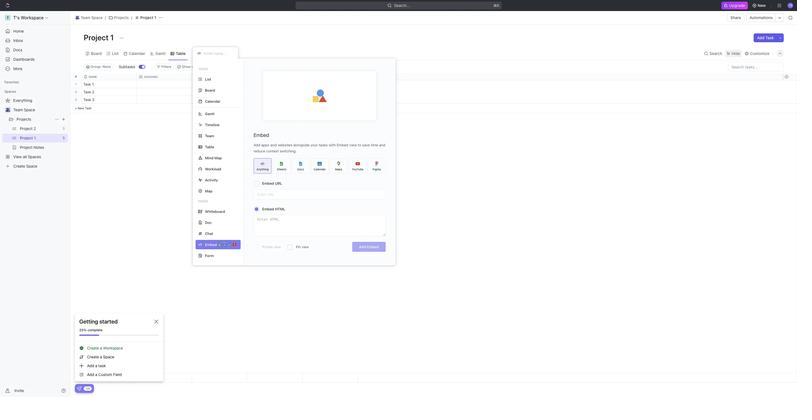 Task type: describe. For each thing, give the bounding box(es) containing it.
task 3
[[84, 98, 94, 102]]

show
[[182, 65, 191, 69]]

docs link
[[2, 46, 68, 54]]

⌘k
[[494, 3, 500, 8]]

switching.
[[280, 149, 297, 153]]

1 horizontal spatial calendar
[[205, 99, 221, 104]]

add for add apps and websites alongside your tasks with embed view to save time and reduce context switching.
[[254, 143, 260, 147]]

Enter HTML text field
[[254, 215, 386, 236]]

2 and from the left
[[379, 143, 386, 147]]

apps
[[261, 143, 270, 147]]

embed url
[[262, 181, 282, 186]]

websites
[[278, 143, 293, 147]]

show closed
[[182, 65, 202, 69]]

task for new task
[[85, 106, 92, 110]]

figma
[[373, 168, 381, 171]]

favorites
[[4, 80, 19, 84]]

0 vertical spatial map
[[215, 156, 222, 160]]

to do cell for task 3
[[192, 96, 247, 103]]

started
[[99, 319, 118, 325]]

add a task
[[87, 364, 106, 369]]

new task
[[78, 106, 92, 110]]

user group image inside team space link
[[76, 16, 79, 19]]

maps
[[335, 168, 343, 171]]

activity
[[205, 178, 218, 182]]

timeline
[[205, 123, 220, 127]]

3 inside "press space to select this row." row
[[92, 98, 94, 102]]

getting started
[[79, 319, 118, 325]]

save
[[363, 143, 370, 147]]

to inside add apps and websites alongside your tasks with embed view to save time and reduce context switching.
[[358, 143, 362, 147]]

create a workspace
[[87, 346, 123, 351]]

create for create a workspace
[[87, 346, 99, 351]]

pin
[[296, 245, 301, 249]]

view button
[[193, 50, 211, 57]]

press space to select this row. row containing 3
[[71, 96, 82, 104]]

to do for task 3
[[195, 98, 205, 102]]

sidebar navigation
[[0, 11, 71, 398]]

onboarding checklist button element
[[77, 387, 82, 391]]

25%
[[79, 328, 87, 333]]

dashboards
[[13, 57, 35, 62]]

add for add task
[[758, 35, 765, 40]]

1/4
[[86, 387, 90, 391]]

customize
[[751, 51, 770, 56]]

automations
[[750, 15, 773, 20]]

1 / from the left
[[105, 15, 106, 20]]

1 vertical spatial task
[[84, 98, 91, 102]]

docs inside sidebar navigation
[[13, 48, 22, 52]]

0 vertical spatial board
[[91, 51, 102, 56]]

embed for embed html
[[262, 207, 274, 212]]

2 vertical spatial calendar
[[314, 168, 326, 171]]

‎task 2
[[84, 90, 94, 94]]

automations button
[[747, 14, 776, 22]]

‎task for ‎task 1
[[84, 82, 91, 87]]

hide button
[[726, 50, 742, 57]]

invite
[[14, 389, 24, 393]]

press space to select this row. row containing ‎task 2
[[82, 88, 358, 97]]

list link
[[111, 50, 119, 57]]

upgrade link
[[722, 2, 748, 9]]

to do cell for ‎task 1
[[192, 80, 247, 88]]

add a custom field
[[87, 373, 122, 377]]

project 1 link
[[133, 14, 158, 21]]

subtasks button
[[117, 62, 139, 71]]

inbox link
[[2, 36, 68, 45]]

share button
[[728, 13, 745, 22]]

embed for embed url
[[262, 181, 274, 186]]

add embed
[[359, 245, 379, 249]]

field
[[113, 373, 122, 377]]

team space inside tree
[[13, 108, 35, 112]]

add for add a task
[[87, 364, 94, 369]]

private
[[262, 245, 273, 249]]

a for task
[[95, 364, 97, 369]]

2 for 1
[[75, 90, 77, 94]]

press space to select this row. row containing 2
[[71, 88, 82, 96]]

table link
[[175, 50, 186, 57]]

a for workspace
[[100, 346, 102, 351]]

press space to select this row. row containing 1
[[71, 80, 82, 88]]

1 2 3
[[75, 82, 77, 101]]

create a space
[[87, 355, 114, 360]]

#
[[75, 75, 77, 79]]

team space link inside tree
[[13, 106, 67, 114]]

2 for ‎task
[[92, 90, 94, 94]]

getting
[[79, 319, 98, 325]]

view
[[200, 51, 209, 56]]

tasks
[[198, 67, 208, 71]]

to for ‎task 2
[[195, 90, 200, 94]]

mind map
[[205, 156, 222, 160]]

chat
[[205, 232, 213, 236]]

1 horizontal spatial docs
[[297, 168, 304, 171]]

gantt link
[[154, 50, 166, 57]]

onboarding checklist button image
[[77, 387, 82, 391]]

Search tasks... text field
[[729, 63, 784, 71]]

add task button
[[754, 33, 778, 42]]

form
[[205, 254, 214, 258]]

1 horizontal spatial team space
[[81, 15, 103, 20]]

1 inside 'link'
[[154, 15, 156, 20]]

embed html
[[262, 207, 285, 212]]

spaces
[[4, 90, 16, 94]]

row group containing ‎task 1
[[82, 80, 358, 113]]

search
[[710, 51, 723, 56]]

1 inside 1 2 3
[[75, 82, 77, 86]]

home link
[[2, 27, 68, 36]]

add task
[[758, 35, 774, 40]]

0 vertical spatial table
[[176, 51, 186, 56]]

new button
[[751, 1, 770, 10]]

2 horizontal spatial space
[[103, 355, 114, 360]]

dashboards link
[[2, 55, 68, 64]]

to do cell for ‎task 2
[[192, 88, 247, 96]]

custom
[[98, 373, 112, 377]]

context
[[266, 149, 279, 153]]

space inside tree
[[24, 108, 35, 112]]

search...
[[394, 3, 410, 8]]

sheets
[[277, 168, 287, 171]]



Task type: locate. For each thing, give the bounding box(es) containing it.
press space to select this row. row
[[71, 80, 82, 88], [82, 80, 358, 89], [71, 88, 82, 96], [82, 88, 358, 97], [71, 96, 82, 104], [82, 96, 358, 105], [82, 374, 358, 383]]

and up context
[[271, 143, 277, 147]]

1 to do cell from the top
[[192, 80, 247, 88]]

3 do from the top
[[201, 98, 205, 102]]

a left task
[[95, 364, 97, 369]]

1 vertical spatial projects
[[17, 117, 31, 122]]

0 vertical spatial ‎task
[[84, 82, 91, 87]]

table up mind
[[205, 145, 214, 149]]

3 to do from the top
[[195, 98, 205, 102]]

project 1
[[140, 15, 156, 20], [84, 33, 116, 42]]

to for ‎task 1
[[195, 83, 200, 86]]

to do for ‎task 2
[[195, 90, 205, 94]]

cell
[[137, 80, 192, 88], [247, 80, 303, 88], [137, 88, 192, 96], [247, 88, 303, 96], [137, 96, 192, 103], [247, 96, 303, 103]]

view right private
[[274, 245, 281, 249]]

0 horizontal spatial calendar
[[129, 51, 145, 56]]

add apps and websites alongside your tasks with embed view to save time and reduce context switching.
[[254, 143, 386, 153]]

‎task down ‎task 1
[[84, 90, 91, 94]]

1 horizontal spatial map
[[215, 156, 222, 160]]

1 to do from the top
[[195, 83, 205, 86]]

1 horizontal spatial projects
[[114, 15, 129, 20]]

do for 2
[[201, 90, 205, 94]]

0 horizontal spatial team
[[13, 108, 23, 112]]

do for 3
[[201, 98, 205, 102]]

create for create a space
[[87, 355, 99, 360]]

0 horizontal spatial user group image
[[6, 108, 10, 112]]

3 left task 3
[[75, 98, 77, 101]]

view for private view
[[274, 245, 281, 249]]

tree containing team space
[[2, 96, 68, 171]]

create
[[87, 346, 99, 351], [87, 355, 99, 360]]

press space to select this row. row containing task 3
[[82, 96, 358, 105]]

add inside "button"
[[758, 35, 765, 40]]

view left save
[[350, 143, 357, 147]]

1 horizontal spatial board
[[205, 88, 215, 92]]

task down task 3
[[85, 106, 92, 110]]

0 horizontal spatial 3
[[75, 98, 77, 101]]

html
[[275, 207, 285, 212]]

1 horizontal spatial new
[[758, 3, 766, 8]]

1 create from the top
[[87, 346, 99, 351]]

user group image inside tree
[[6, 108, 10, 112]]

list
[[112, 51, 119, 56], [205, 77, 211, 81]]

0 vertical spatial to do cell
[[192, 80, 247, 88]]

tasks
[[319, 143, 328, 147]]

0 vertical spatial create
[[87, 346, 99, 351]]

a up create a space
[[100, 346, 102, 351]]

project 1 inside 'link'
[[140, 15, 156, 20]]

0 vertical spatial task
[[766, 35, 774, 40]]

calendar inside "calendar" link
[[129, 51, 145, 56]]

task for add task
[[766, 35, 774, 40]]

1 horizontal spatial team space link
[[74, 14, 104, 21]]

2 up task 3
[[92, 90, 94, 94]]

1 horizontal spatial project 1
[[140, 15, 156, 20]]

0 horizontal spatial team space
[[13, 108, 35, 112]]

2 vertical spatial to do cell
[[192, 96, 247, 103]]

embed inside add apps and websites alongside your tasks with embed view to save time and reduce context switching.
[[337, 143, 349, 147]]

1 vertical spatial gantt
[[205, 112, 215, 116]]

a for space
[[100, 355, 102, 360]]

view right pin
[[302, 245, 309, 249]]

2 horizontal spatial view
[[350, 143, 357, 147]]

1 do from the top
[[201, 83, 205, 86]]

0 vertical spatial gantt
[[156, 51, 166, 56]]

and
[[271, 143, 277, 147], [379, 143, 386, 147]]

close image
[[155, 320, 158, 324]]

1 horizontal spatial list
[[205, 77, 211, 81]]

1 horizontal spatial gantt
[[205, 112, 215, 116]]

view
[[350, 143, 357, 147], [274, 245, 281, 249], [302, 245, 309, 249]]

embed for embed
[[254, 132, 269, 138]]

2 ‎task from the top
[[84, 90, 91, 94]]

gantt up timeline
[[205, 112, 215, 116]]

1 and from the left
[[271, 143, 277, 147]]

team space
[[81, 15, 103, 20], [13, 108, 35, 112]]

map right mind
[[215, 156, 222, 160]]

projects inside tree
[[17, 117, 31, 122]]

row group
[[71, 80, 82, 113], [82, 80, 358, 113], [784, 80, 797, 113], [784, 374, 797, 383]]

1 vertical spatial team
[[13, 108, 23, 112]]

board
[[91, 51, 102, 56], [205, 88, 215, 92]]

0 horizontal spatial board
[[91, 51, 102, 56]]

2 left ‎task 2
[[75, 90, 77, 94]]

private view
[[262, 245, 281, 249]]

calendar left maps on the left
[[314, 168, 326, 171]]

0 vertical spatial user group image
[[76, 16, 79, 19]]

0 horizontal spatial space
[[24, 108, 35, 112]]

0 vertical spatial space
[[91, 15, 103, 20]]

url
[[275, 181, 282, 186]]

to do for ‎task 1
[[195, 83, 205, 86]]

add for add a custom field
[[87, 373, 94, 377]]

2 to do cell from the top
[[192, 88, 247, 96]]

1 vertical spatial board
[[205, 88, 215, 92]]

add embed button
[[352, 242, 386, 252]]

row
[[82, 74, 358, 80]]

3 to do cell from the top
[[192, 96, 247, 103]]

press space to select this row. row containing ‎task 1
[[82, 80, 358, 89]]

inbox
[[13, 38, 23, 43]]

1 vertical spatial new
[[78, 106, 84, 110]]

task
[[98, 364, 106, 369]]

0 horizontal spatial projects
[[17, 117, 31, 122]]

0 vertical spatial do
[[201, 83, 205, 86]]

calendar
[[129, 51, 145, 56], [205, 99, 221, 104], [314, 168, 326, 171]]

1 vertical spatial project
[[84, 33, 109, 42]]

0 horizontal spatial list
[[112, 51, 119, 56]]

doc
[[205, 221, 212, 225]]

view for pin view
[[302, 245, 309, 249]]

0 vertical spatial project
[[140, 15, 153, 20]]

0 vertical spatial projects link
[[107, 14, 130, 21]]

create up create a space
[[87, 346, 99, 351]]

2
[[92, 90, 94, 94], [75, 90, 77, 94]]

a down "add a task"
[[95, 373, 97, 377]]

task down ‎task 2
[[84, 98, 91, 102]]

tree
[[2, 96, 68, 171]]

view inside add apps and websites alongside your tasks with embed view to save time and reduce context switching.
[[350, 143, 357, 147]]

space
[[91, 15, 103, 20], [24, 108, 35, 112], [103, 355, 114, 360]]

gantt inside "link"
[[156, 51, 166, 56]]

grid containing ‎task 1
[[71, 74, 798, 383]]

task up 'customize'
[[766, 35, 774, 40]]

‎task 1
[[84, 82, 94, 87]]

do for 1
[[201, 83, 205, 86]]

0 horizontal spatial view
[[274, 245, 281, 249]]

1 horizontal spatial table
[[205, 145, 214, 149]]

a
[[100, 346, 102, 351], [100, 355, 102, 360], [95, 364, 97, 369], [95, 373, 97, 377]]

0 vertical spatial project 1
[[140, 15, 156, 20]]

whiteboard
[[205, 209, 225, 214]]

table
[[176, 51, 186, 56], [205, 145, 214, 149]]

‎task for ‎task 2
[[84, 90, 91, 94]]

youtube
[[352, 168, 364, 171]]

0 vertical spatial projects
[[114, 15, 129, 20]]

1 horizontal spatial and
[[379, 143, 386, 147]]

2 vertical spatial task
[[85, 106, 92, 110]]

team inside tree
[[13, 108, 23, 112]]

board down "tasks"
[[205, 88, 215, 92]]

docs down inbox
[[13, 48, 22, 52]]

upgrade
[[730, 3, 746, 8]]

task inside "button"
[[766, 35, 774, 40]]

new up 'automations'
[[758, 3, 766, 8]]

new for new task
[[78, 106, 84, 110]]

1 vertical spatial ‎task
[[84, 90, 91, 94]]

0 horizontal spatial 2
[[75, 90, 77, 94]]

2 horizontal spatial calendar
[[314, 168, 326, 171]]

favorites button
[[2, 79, 21, 86]]

2 vertical spatial space
[[103, 355, 114, 360]]

3 down ‎task 2
[[92, 98, 94, 102]]

0 horizontal spatial and
[[271, 143, 277, 147]]

calendar up subtasks button
[[129, 51, 145, 56]]

to do
[[195, 83, 205, 86], [195, 90, 205, 94], [195, 98, 205, 102]]

anything
[[257, 168, 269, 171]]

user group image
[[76, 16, 79, 19], [6, 108, 10, 112]]

1 vertical spatial map
[[205, 189, 213, 193]]

0 horizontal spatial docs
[[13, 48, 22, 52]]

list down "tasks"
[[205, 77, 211, 81]]

1 vertical spatial user group image
[[6, 108, 10, 112]]

2 inside 1 2 3
[[75, 90, 77, 94]]

new inside grid
[[78, 106, 84, 110]]

1 vertical spatial docs
[[297, 168, 304, 171]]

1 horizontal spatial project
[[140, 15, 153, 20]]

calendar up timeline
[[205, 99, 221, 104]]

0 vertical spatial team space
[[81, 15, 103, 20]]

projects link inside tree
[[17, 115, 53, 124]]

pages
[[198, 200, 208, 203]]

add
[[758, 35, 765, 40], [254, 143, 260, 147], [359, 245, 366, 249], [87, 364, 94, 369], [87, 373, 94, 377]]

task
[[766, 35, 774, 40], [84, 98, 91, 102], [85, 106, 92, 110]]

show closed button
[[175, 64, 205, 70]]

alongside
[[294, 143, 310, 147]]

1 vertical spatial do
[[201, 90, 205, 94]]

home
[[13, 29, 24, 33]]

2 do from the top
[[201, 90, 205, 94]]

1 vertical spatial team space
[[13, 108, 35, 112]]

‎task
[[84, 82, 91, 87], [84, 90, 91, 94]]

time
[[371, 143, 378, 147]]

1 inside "press space to select this row." row
[[92, 82, 94, 87]]

project inside 'link'
[[140, 15, 153, 20]]

0 vertical spatial to do
[[195, 83, 205, 86]]

gantt left table link
[[156, 51, 166, 56]]

create up "add a task"
[[87, 355, 99, 360]]

0 vertical spatial calendar
[[129, 51, 145, 56]]

1 vertical spatial table
[[205, 145, 214, 149]]

1 horizontal spatial /
[[131, 15, 132, 20]]

board link
[[90, 50, 102, 57]]

0 horizontal spatial new
[[78, 106, 84, 110]]

‎task up ‎task 2
[[84, 82, 91, 87]]

closed
[[192, 65, 202, 69]]

and right time
[[379, 143, 386, 147]]

1 vertical spatial calendar
[[205, 99, 221, 104]]

0 horizontal spatial gantt
[[156, 51, 166, 56]]

search button
[[703, 50, 724, 57]]

docs
[[13, 48, 22, 52], [297, 168, 304, 171]]

row group containing 1 2 3
[[71, 80, 82, 113]]

1
[[154, 15, 156, 20], [110, 33, 114, 42], [92, 82, 94, 87], [75, 82, 77, 86]]

new for new
[[758, 3, 766, 8]]

0 horizontal spatial map
[[205, 189, 213, 193]]

1 vertical spatial space
[[24, 108, 35, 112]]

2 horizontal spatial team
[[205, 134, 214, 138]]

add inside button
[[359, 245, 366, 249]]

table up show at the left top of page
[[176, 51, 186, 56]]

1 vertical spatial list
[[205, 77, 211, 81]]

subtasks
[[119, 64, 135, 69]]

grid
[[71, 74, 798, 383]]

tree inside sidebar navigation
[[2, 96, 68, 171]]

new inside button
[[758, 3, 766, 8]]

2 to do from the top
[[195, 90, 205, 94]]

0 horizontal spatial team space link
[[13, 106, 67, 114]]

2 / from the left
[[131, 15, 132, 20]]

a for custom
[[95, 373, 97, 377]]

25% complete
[[79, 328, 103, 333]]

0 vertical spatial docs
[[13, 48, 22, 52]]

workspace
[[103, 346, 123, 351]]

reduce
[[254, 149, 265, 153]]

a up task
[[100, 355, 102, 360]]

docs right sheets
[[297, 168, 304, 171]]

team
[[81, 15, 90, 20], [13, 108, 23, 112], [205, 134, 214, 138]]

1 vertical spatial projects link
[[17, 115, 53, 124]]

pin view
[[296, 245, 309, 249]]

new down task 3
[[78, 106, 84, 110]]

0 horizontal spatial table
[[176, 51, 186, 56]]

2 vertical spatial team
[[205, 134, 214, 138]]

your
[[311, 143, 318, 147]]

calendar link
[[128, 50, 145, 57]]

1 horizontal spatial 3
[[92, 98, 94, 102]]

team space link
[[74, 14, 104, 21], [13, 106, 67, 114]]

board left the list link
[[91, 51, 102, 56]]

Enter URL text field
[[254, 190, 386, 200]]

embed inside button
[[367, 245, 379, 249]]

to for task 3
[[195, 98, 200, 102]]

2 vertical spatial to do
[[195, 98, 205, 102]]

map down activity
[[205, 189, 213, 193]]

view button
[[193, 47, 211, 60]]

1 horizontal spatial space
[[91, 15, 103, 20]]

projects
[[114, 15, 129, 20], [17, 117, 31, 122]]

0 horizontal spatial project
[[84, 33, 109, 42]]

0 vertical spatial team
[[81, 15, 90, 20]]

1 horizontal spatial view
[[302, 245, 309, 249]]

1 vertical spatial create
[[87, 355, 99, 360]]

1 horizontal spatial user group image
[[76, 16, 79, 19]]

mind
[[205, 156, 214, 160]]

hide
[[732, 51, 741, 56]]

1 vertical spatial to do cell
[[192, 88, 247, 96]]

0 vertical spatial list
[[112, 51, 119, 56]]

list up subtasks button
[[112, 51, 119, 56]]

share
[[731, 15, 742, 20]]

0 vertical spatial team space link
[[74, 14, 104, 21]]

add for add embed
[[359, 245, 366, 249]]

0 horizontal spatial /
[[105, 15, 106, 20]]

complete
[[88, 328, 103, 333]]

0 horizontal spatial project 1
[[84, 33, 116, 42]]

1 vertical spatial project 1
[[84, 33, 116, 42]]

2 vertical spatial do
[[201, 98, 205, 102]]

with
[[329, 143, 336, 147]]

customize button
[[743, 50, 772, 57]]

1 horizontal spatial team
[[81, 15, 90, 20]]

1 horizontal spatial projects link
[[107, 14, 130, 21]]

add inside add apps and websites alongside your tasks with embed view to save time and reduce context switching.
[[254, 143, 260, 147]]

0 horizontal spatial projects link
[[17, 115, 53, 124]]

1 vertical spatial team space link
[[13, 106, 67, 114]]

workload
[[205, 167, 221, 171]]

to do cell
[[192, 80, 247, 88], [192, 88, 247, 96], [192, 96, 247, 103]]

Enter name... field
[[204, 51, 234, 56]]

1 horizontal spatial 2
[[92, 90, 94, 94]]

1 vertical spatial to do
[[195, 90, 205, 94]]

2 create from the top
[[87, 355, 99, 360]]

new
[[758, 3, 766, 8], [78, 106, 84, 110]]

1 ‎task from the top
[[84, 82, 91, 87]]



Task type: vqa. For each thing, say whether or not it's contained in the screenshot.
Hide dropdown button
yes



